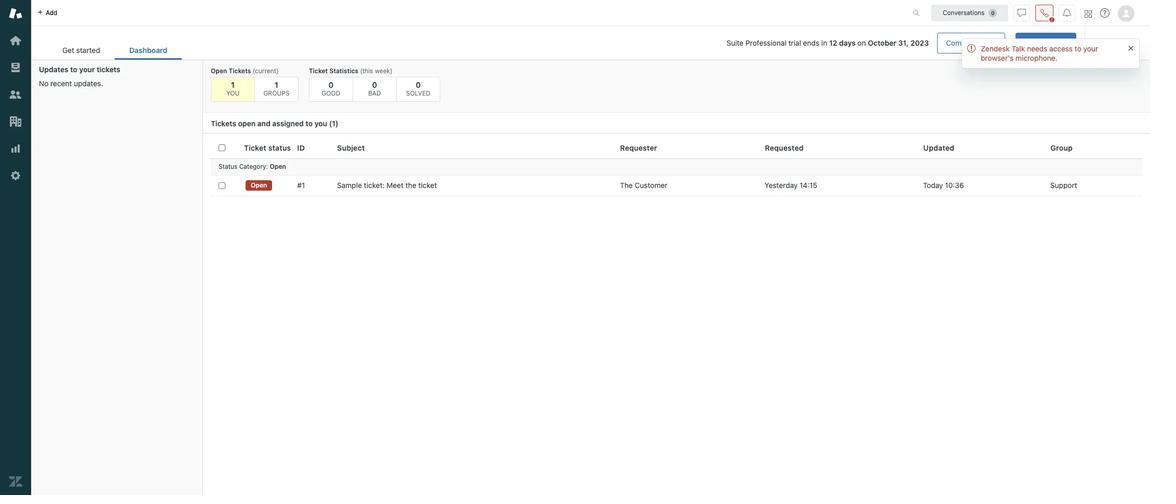 Task type: vqa. For each thing, say whether or not it's contained in the screenshot.
flag,
no



Task type: locate. For each thing, give the bounding box(es) containing it.
open right :
[[270, 163, 286, 171]]

section
[[190, 33, 1077, 54]]

on
[[858, 38, 867, 47]]

suite professional trial ends in 12 days on october 31, 2023
[[727, 38, 930, 47]]

compare plans
[[947, 38, 997, 47]]

now
[[1120, 38, 1134, 47]]

1 inside 1 groups
[[275, 80, 279, 89]]

conversations
[[943, 9, 985, 16]]

week)
[[375, 67, 393, 75]]

add button
[[31, 0, 64, 25]]

ticket up 0 good
[[309, 67, 328, 75]]

sample ticket: meet the ticket link
[[337, 181, 437, 190]]

trial right needs
[[1056, 38, 1069, 47]]

tab list
[[48, 41, 182, 60]]

1 horizontal spatial trial
[[1056, 38, 1069, 47]]

open up 1 you
[[211, 67, 227, 75]]

buy your trial
[[1025, 38, 1069, 47]]

yesterday 14:15
[[765, 181, 818, 190]]

to inside updates to your tickets no recent updates.
[[70, 65, 77, 74]]

1 horizontal spatial your
[[1039, 38, 1054, 47]]

ticket up category
[[244, 143, 267, 152]]

open down category
[[251, 181, 267, 189]]

tickets
[[229, 67, 251, 75], [211, 119, 236, 128]]

0 vertical spatial tickets
[[229, 67, 251, 75]]

2 horizontal spatial to
[[1076, 44, 1082, 53]]

add
[[46, 9, 57, 16]]

the
[[620, 181, 633, 190]]

2 vertical spatial open
[[251, 181, 267, 189]]

get help image
[[1101, 8, 1110, 18]]

0 horizontal spatial ticket
[[244, 143, 267, 152]]

1 groups
[[264, 80, 290, 97]]

to inside zendesk talk needs access to your browser's microphone.
[[1076, 44, 1082, 53]]

1
[[231, 80, 235, 89], [275, 80, 279, 89], [332, 119, 336, 128]]

buy
[[1025, 38, 1038, 47]]

trial inside "button"
[[1056, 38, 1069, 47]]

category
[[239, 163, 266, 171]]

to up recent
[[70, 65, 77, 74]]

trial for professional
[[789, 38, 802, 47]]

1 horizontal spatial 1
[[275, 80, 279, 89]]

to
[[1076, 44, 1082, 53], [70, 65, 77, 74], [306, 119, 313, 128]]

2 horizontal spatial your
[[1084, 44, 1099, 53]]

0 vertical spatial ticket
[[309, 67, 328, 75]]

1 vertical spatial to
[[70, 65, 77, 74]]

0 horizontal spatial your
[[79, 65, 95, 74]]

3 0 from the left
[[416, 80, 421, 89]]

updates.
[[74, 79, 103, 88]]

trial for your
[[1056, 38, 1069, 47]]

0 horizontal spatial 0
[[329, 80, 334, 89]]

started
[[76, 46, 100, 55]]

your left chat
[[1084, 44, 1099, 53]]

customers image
[[9, 88, 22, 101]]

open
[[211, 67, 227, 75], [270, 163, 286, 171], [251, 181, 267, 189]]

suite
[[727, 38, 744, 47]]

zendesk products image
[[1085, 10, 1093, 17]]

open tickets (current)
[[211, 67, 279, 75]]

compare plans button
[[938, 33, 1006, 54]]

(
[[329, 119, 332, 128]]

1 horizontal spatial to
[[306, 119, 313, 128]]

0 horizontal spatial trial
[[789, 38, 802, 47]]

(this
[[360, 67, 373, 75]]

1 0 from the left
[[329, 80, 334, 89]]

0 down statistics
[[329, 80, 334, 89]]

updated
[[924, 143, 955, 152]]

1 down open tickets (current)
[[231, 80, 235, 89]]

1 trial from the left
[[789, 38, 802, 47]]

reporting image
[[9, 142, 22, 155]]

no
[[39, 79, 49, 88]]

group
[[1051, 143, 1074, 152]]

1 right 'you'
[[332, 119, 336, 128]]

customer
[[635, 181, 668, 190]]

0 inside 0 bad
[[372, 80, 377, 89]]

0 bad
[[368, 80, 381, 97]]

your right buy
[[1039, 38, 1054, 47]]

grid containing ticket status
[[203, 138, 1151, 495]]

0 good
[[322, 80, 341, 97]]

ticket:
[[364, 181, 385, 190]]

#1
[[297, 181, 305, 190]]

October 31, 2023 text field
[[869, 38, 930, 47]]

tickets left the open
[[211, 119, 236, 128]]

professional
[[746, 38, 787, 47]]

0 horizontal spatial 1
[[231, 80, 235, 89]]

0
[[329, 80, 334, 89], [372, 80, 377, 89], [416, 80, 421, 89]]

0 horizontal spatial to
[[70, 65, 77, 74]]

yesterday
[[765, 181, 798, 190]]

2 trial from the left
[[1056, 38, 1069, 47]]

2 horizontal spatial 0
[[416, 80, 421, 89]]

compare
[[947, 38, 977, 47]]

main element
[[0, 0, 31, 495]]

1 down (current)
[[275, 80, 279, 89]]

0 vertical spatial to
[[1076, 44, 1082, 53]]

ticket inside grid
[[244, 143, 267, 152]]

admin image
[[9, 169, 22, 182]]

ticket
[[419, 181, 437, 190]]

buy your trial button
[[1016, 33, 1077, 54]]

recent
[[50, 79, 72, 88]]

your inside updates to your tickets no recent updates.
[[79, 65, 95, 74]]

2 0 from the left
[[372, 80, 377, 89]]

to left 'you'
[[306, 119, 313, 128]]

tickets up 1 you
[[229, 67, 251, 75]]

1 vertical spatial ticket
[[244, 143, 267, 152]]

statistics
[[330, 67, 359, 75]]

ends
[[804, 38, 820, 47]]

0 inside 0 solved
[[416, 80, 421, 89]]

0 solved
[[406, 80, 431, 97]]

your inside zendesk talk needs access to your browser's microphone.
[[1084, 44, 1099, 53]]

tickets
[[97, 65, 120, 74]]

0 vertical spatial open
[[211, 67, 227, 75]]

1 horizontal spatial 0
[[372, 80, 377, 89]]

31,
[[899, 38, 909, 47]]

0 down (this
[[372, 80, 377, 89]]

your
[[1039, 38, 1054, 47], [1084, 44, 1099, 53], [79, 65, 95, 74]]

trial left ends
[[789, 38, 802, 47]]

1 horizontal spatial open
[[251, 181, 267, 189]]

1 vertical spatial open
[[270, 163, 286, 171]]

tickets open and assigned to you ( 1 )
[[211, 119, 339, 128]]

button displays agent's chat status as invisible. image
[[1018, 9, 1027, 17]]

talk
[[1012, 44, 1026, 53]]

zendesk image
[[9, 475, 22, 488]]

1 for 1 you
[[231, 80, 235, 89]]

open for open
[[251, 181, 267, 189]]

2 vertical spatial to
[[306, 119, 313, 128]]

1 inside 1 you
[[231, 80, 235, 89]]

0 inside 0 good
[[329, 80, 334, 89]]

to right 'access' at right
[[1076, 44, 1082, 53]]

× button
[[1129, 41, 1135, 53]]

ticket for ticket status
[[244, 143, 267, 152]]

1 horizontal spatial ticket
[[309, 67, 328, 75]]

ticket
[[309, 67, 328, 75], [244, 143, 267, 152]]

assigned
[[272, 119, 304, 128]]

grid
[[203, 138, 1151, 495]]

None checkbox
[[219, 182, 226, 189]]

notifications image
[[1064, 9, 1072, 17]]

Select All Tickets checkbox
[[219, 145, 226, 151]]

0 horizontal spatial open
[[211, 67, 227, 75]]

0 right 0 bad
[[416, 80, 421, 89]]

ticket status
[[244, 143, 291, 152]]

your up the updates.
[[79, 65, 95, 74]]

dashboard
[[129, 46, 168, 55]]

days
[[840, 38, 856, 47]]

sample ticket: meet the ticket
[[337, 181, 437, 190]]

trial
[[789, 38, 802, 47], [1056, 38, 1069, 47]]

today 10:36
[[924, 181, 965, 190]]

organizations image
[[9, 115, 22, 128]]



Task type: describe. For each thing, give the bounding box(es) containing it.
get
[[62, 46, 74, 55]]

to for tickets open and assigned to you ( 1 )
[[306, 119, 313, 128]]

the customer
[[620, 181, 668, 190]]

open
[[238, 119, 256, 128]]

:
[[266, 163, 268, 171]]

subject
[[337, 143, 365, 152]]

section containing suite professional trial ends in
[[190, 33, 1077, 54]]

updates to your tickets no recent updates.
[[39, 65, 120, 88]]

browser's
[[982, 54, 1014, 62]]

1 for 1 groups
[[275, 80, 279, 89]]

zendesk talk needs access to your browser's microphone.
[[982, 44, 1099, 62]]

bad
[[368, 89, 381, 97]]

microphone.
[[1016, 54, 1058, 62]]

(current)
[[253, 67, 279, 75]]

views image
[[9, 61, 22, 74]]

get started image
[[9, 34, 22, 47]]

14:15
[[800, 181, 818, 190]]

ticket for ticket statistics (this week)
[[309, 67, 328, 75]]

sample
[[337, 181, 362, 190]]

plans
[[979, 38, 997, 47]]

1 vertical spatial tickets
[[211, 119, 236, 128]]

0 for 0 good
[[329, 80, 334, 89]]

chat now
[[1103, 38, 1134, 47]]

you
[[315, 119, 327, 128]]

chat now button
[[1094, 33, 1143, 54]]

status
[[269, 143, 291, 152]]

0 for 0 bad
[[372, 80, 377, 89]]

×
[[1129, 41, 1135, 53]]

get started tab
[[48, 41, 115, 60]]

get started
[[62, 46, 100, 55]]

2023
[[911, 38, 930, 47]]

zendesk
[[982, 44, 1010, 53]]

you
[[226, 89, 240, 97]]

your inside "button"
[[1039, 38, 1054, 47]]

good
[[322, 89, 341, 97]]

id
[[297, 143, 305, 152]]

zendesk support image
[[9, 7, 22, 20]]

conversations button
[[932, 4, 1009, 21]]

to for zendesk talk needs access to your browser's microphone.
[[1076, 44, 1082, 53]]

october
[[869, 38, 897, 47]]

status category : open
[[219, 163, 286, 171]]

2 horizontal spatial 1
[[332, 119, 336, 128]]

solved
[[406, 89, 431, 97]]

)
[[336, 119, 339, 128]]

in
[[822, 38, 828, 47]]

1 you
[[226, 80, 240, 97]]

2 horizontal spatial open
[[270, 163, 286, 171]]

and
[[258, 119, 271, 128]]

groups
[[264, 89, 290, 97]]

status
[[219, 163, 238, 171]]

updates
[[39, 65, 68, 74]]

requested
[[766, 143, 804, 152]]

support
[[1051, 181, 1078, 190]]

access
[[1050, 44, 1074, 53]]

open for open tickets (current)
[[211, 67, 227, 75]]

chat
[[1103, 38, 1119, 47]]

meet
[[387, 181, 404, 190]]

10:36
[[946, 181, 965, 190]]

today
[[924, 181, 944, 190]]

tab list containing get started
[[48, 41, 182, 60]]

needs
[[1028, 44, 1048, 53]]

12
[[830, 38, 838, 47]]

the
[[406, 181, 417, 190]]

0 for 0 solved
[[416, 80, 421, 89]]

ticket statistics (this week)
[[309, 67, 393, 75]]

requester
[[621, 143, 658, 152]]



